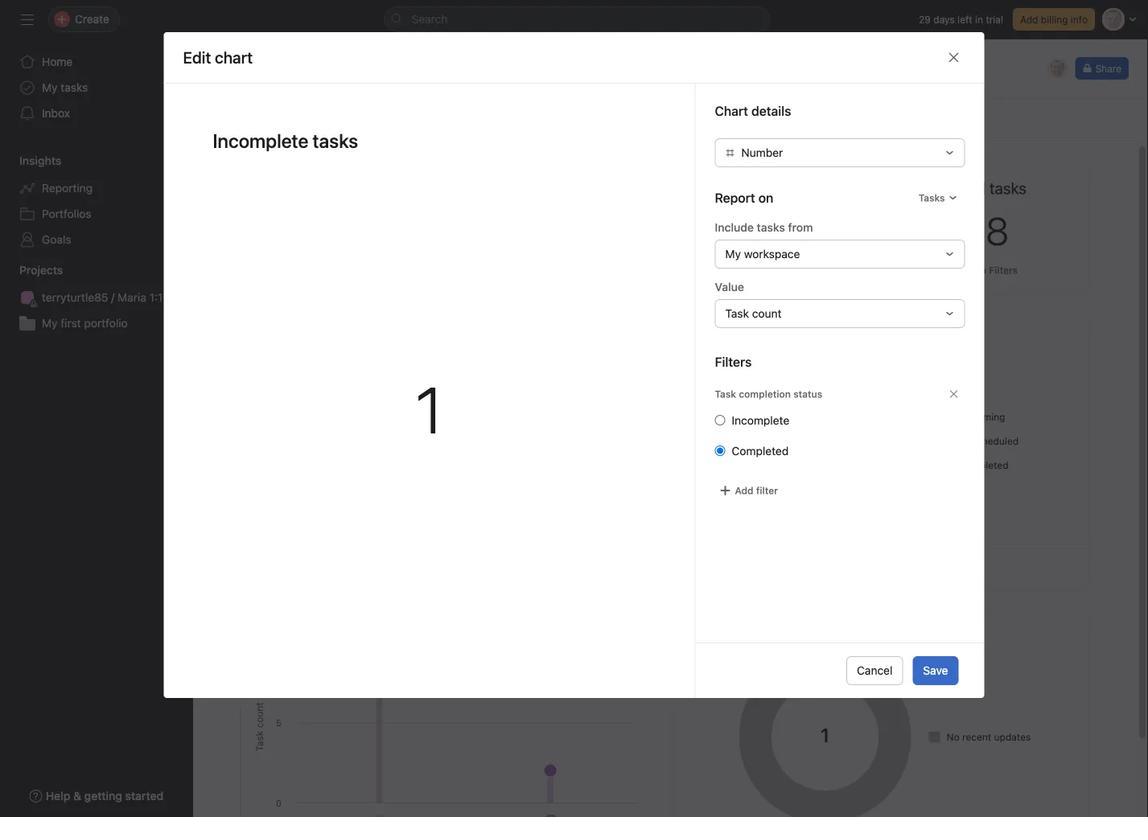 Task type: describe. For each thing, give the bounding box(es) containing it.
first dashboard
[[290, 68, 400, 86]]

save button
[[913, 657, 959, 686]]

my workspace button
[[715, 240, 965, 269]]

goals link
[[10, 227, 183, 253]]

projects by project status
[[685, 619, 821, 632]]

days
[[934, 14, 955, 25]]

no for no recent updates
[[947, 732, 960, 743]]

inbox
[[42, 107, 70, 120]]

0 vertical spatial completion
[[734, 323, 793, 336]]

hide sidebar image
[[21, 13, 34, 26]]

0 horizontal spatial completed
[[732, 445, 789, 458]]

in
[[975, 14, 983, 25]]

portfolio
[[84, 317, 128, 330]]

number button
[[715, 138, 965, 167]]

add billing info
[[1020, 14, 1088, 25]]

1 filter button
[[747, 262, 799, 278]]

no filters
[[973, 265, 1018, 276]]

save
[[923, 664, 948, 677]]

home link
[[10, 49, 183, 75]]

tasks for tasks by completion status this month
[[685, 323, 715, 336]]

no for no filters
[[973, 265, 986, 276]]

my first portfolio
[[42, 317, 128, 330]]

portfolios
[[42, 207, 91, 220]]

workspace
[[744, 247, 800, 261]]

edit chart
[[183, 48, 253, 67]]

total tasks
[[952, 179, 1027, 198]]

add filter
[[735, 485, 778, 496]]

0 horizontal spatial filters
[[715, 354, 752, 370]]

1 vertical spatial status
[[793, 389, 822, 400]]

1 button
[[416, 371, 443, 447]]

insights element
[[0, 146, 193, 256]]

number
[[741, 146, 783, 159]]

cancel button
[[846, 657, 903, 686]]

my for my tasks
[[42, 81, 58, 94]]

a button to remove the filter image
[[949, 389, 959, 399]]

tasks button
[[911, 187, 965, 209]]

18
[[969, 208, 1009, 253]]

share button
[[1075, 57, 1129, 80]]

project status
[[747, 619, 821, 632]]

share
[[1095, 63, 1122, 74]]

search list box
[[384, 6, 770, 32]]

0 button
[[761, 208, 784, 253]]

chart details
[[715, 103, 791, 119]]

insights button
[[0, 153, 61, 169]]

no recent updates
[[947, 732, 1031, 743]]

my first portfolio link
[[10, 311, 183, 336]]

tasks for include
[[757, 221, 785, 234]]

terryturtle85 / maria 1:1 link
[[10, 285, 183, 311]]

this month
[[832, 323, 889, 336]]

projects for projects
[[19, 264, 63, 277]]

1 for 1
[[416, 371, 443, 447]]

by for tasks
[[718, 323, 731, 336]]

tasks for my
[[61, 81, 88, 94]]

include tasks from
[[715, 221, 813, 234]]

info
[[1071, 14, 1088, 25]]

unscheduled
[[959, 436, 1019, 447]]

1 for 1 filter
[[764, 265, 768, 276]]

reporting
[[42, 181, 93, 195]]

my tasks
[[42, 81, 88, 94]]

my tasks link
[[10, 75, 183, 101]]

projects for projects by project status
[[685, 619, 728, 632]]

my for my workspace
[[725, 247, 741, 261]]

filter
[[756, 485, 778, 496]]

portfolios link
[[10, 201, 183, 227]]

1 vertical spatial completion
[[739, 389, 791, 400]]

/
[[111, 291, 115, 304]]

18 button
[[969, 208, 1009, 253]]

0 vertical spatial status
[[796, 323, 829, 336]]



Task type: vqa. For each thing, say whether or not it's contained in the screenshot.
Free Trial 29 Days Left
no



Task type: locate. For each thing, give the bounding box(es) containing it.
cancel
[[857, 664, 893, 677]]

add billing info button
[[1013, 8, 1095, 31]]

0 horizontal spatial 1
[[416, 371, 443, 447]]

tt button
[[1046, 57, 1069, 80]]

add for add billing info
[[1020, 14, 1038, 25]]

add inside button
[[1020, 14, 1038, 25]]

tasks inside global element
[[61, 81, 88, 94]]

add left "filter"
[[735, 485, 754, 496]]

no
[[973, 265, 986, 276], [947, 732, 960, 743]]

completed down incomplete
[[732, 445, 789, 458]]

tt
[[1051, 63, 1064, 74]]

home
[[42, 55, 73, 68]]

1 vertical spatial no
[[947, 732, 960, 743]]

maria
[[118, 291, 146, 304]]

include
[[715, 221, 754, 234]]

0 vertical spatial add
[[1020, 14, 1038, 25]]

tasks for tasks
[[919, 192, 945, 204]]

projects button
[[0, 262, 63, 278]]

upcoming
[[959, 412, 1005, 423]]

0 vertical spatial by
[[718, 323, 731, 336]]

report image
[[222, 59, 241, 78]]

task for task count
[[725, 307, 749, 320]]

my inside projects element
[[42, 317, 58, 330]]

task up incomplete radio
[[715, 389, 736, 400]]

report on
[[715, 190, 773, 206]]

tasks
[[919, 192, 945, 204], [685, 323, 715, 336]]

updates
[[994, 732, 1031, 743]]

1 horizontal spatial tasks
[[919, 192, 945, 204]]

projects left project status at right
[[685, 619, 728, 632]]

search button
[[384, 6, 770, 32]]

0 vertical spatial no
[[973, 265, 986, 276]]

0 vertical spatial completed
[[732, 445, 789, 458]]

my up inbox
[[42, 81, 58, 94]]

filters up task completion status
[[715, 354, 752, 370]]

global element
[[0, 39, 193, 136]]

1:1
[[149, 291, 163, 304]]

by for projects
[[731, 619, 744, 632]]

projects inside dropdown button
[[19, 264, 63, 277]]

0 horizontal spatial no
[[947, 732, 960, 743]]

add
[[1020, 14, 1038, 25], [735, 485, 754, 496]]

terryturtle85 / maria 1:1
[[42, 291, 163, 304]]

terryturtle85
[[42, 291, 108, 304]]

1 horizontal spatial add
[[1020, 14, 1038, 25]]

completion down count
[[734, 323, 793, 336]]

1 vertical spatial filters
[[715, 354, 752, 370]]

Incomplete tasks text field
[[202, 122, 656, 159]]

status down tasks by completion status this month
[[793, 389, 822, 400]]

my for my first portfolio
[[42, 317, 58, 330]]

1 filter
[[764, 265, 795, 276]]

add for add filter
[[735, 485, 754, 496]]

recent
[[962, 732, 991, 743]]

1 horizontal spatial filters
[[989, 265, 1018, 276]]

incomplete
[[732, 414, 790, 427]]

no inside "button"
[[973, 265, 986, 276]]

1 horizontal spatial no
[[973, 265, 986, 276]]

1 vertical spatial completed
[[959, 460, 1009, 471]]

0 vertical spatial projects
[[19, 264, 63, 277]]

29
[[919, 14, 931, 25]]

tasks inside dropdown button
[[919, 192, 945, 204]]

0
[[761, 208, 784, 253]]

completion up incomplete
[[739, 389, 791, 400]]

first
[[61, 317, 81, 330]]

tasks down home
[[61, 81, 88, 94]]

tasks
[[61, 81, 88, 94], [757, 221, 785, 234]]

task
[[725, 307, 749, 320], [715, 389, 736, 400]]

1 vertical spatial projects
[[685, 619, 728, 632]]

task inside task count dropdown button
[[725, 307, 749, 320]]

my
[[264, 68, 286, 86], [42, 81, 58, 94], [725, 247, 741, 261], [42, 317, 58, 330]]

reporting link
[[10, 175, 183, 201]]

value
[[715, 280, 744, 294]]

1 vertical spatial tasks
[[757, 221, 785, 234]]

my right report image
[[264, 68, 286, 86]]

by
[[718, 323, 731, 336], [731, 619, 744, 632]]

no left recent
[[947, 732, 960, 743]]

completed down the unscheduled
[[959, 460, 1009, 471]]

goals
[[42, 233, 71, 246]]

1 vertical spatial task
[[715, 389, 736, 400]]

task down value
[[725, 307, 749, 320]]

from
[[788, 221, 813, 234]]

left
[[958, 14, 972, 25]]

search
[[412, 12, 448, 26]]

1 horizontal spatial 1
[[764, 265, 768, 276]]

task count button
[[715, 299, 965, 328]]

inbox link
[[10, 101, 183, 126]]

insights
[[19, 154, 61, 167]]

0 horizontal spatial projects
[[19, 264, 63, 277]]

by down task count
[[718, 323, 731, 336]]

0 horizontal spatial add
[[735, 485, 754, 496]]

filters down 18
[[989, 265, 1018, 276]]

tasks down value
[[685, 323, 715, 336]]

projects down the goals
[[19, 264, 63, 277]]

filters
[[989, 265, 1018, 276], [715, 354, 752, 370]]

0 vertical spatial 1
[[764, 265, 768, 276]]

status
[[796, 323, 829, 336], [793, 389, 822, 400]]

status left this month
[[796, 323, 829, 336]]

1 vertical spatial tasks
[[685, 323, 715, 336]]

0 vertical spatial filters
[[989, 265, 1018, 276]]

my workspace
[[725, 247, 800, 261]]

no filters button
[[956, 262, 1022, 278]]

no down 18
[[973, 265, 986, 276]]

by left project status at right
[[731, 619, 744, 632]]

projects element
[[0, 256, 193, 340]]

completed
[[732, 445, 789, 458], [959, 460, 1009, 471]]

my for my first dashboard
[[264, 68, 286, 86]]

show options image
[[408, 71, 421, 84]]

add inside dropdown button
[[735, 485, 754, 496]]

my inside dropdown button
[[725, 247, 741, 261]]

1 vertical spatial add
[[735, 485, 754, 496]]

1 horizontal spatial completed
[[959, 460, 1009, 471]]

tasks up workspace
[[757, 221, 785, 234]]

tasks left total tasks
[[919, 192, 945, 204]]

overdue tasks
[[722, 179, 823, 198]]

completion
[[734, 323, 793, 336], [739, 389, 791, 400]]

tasks by completion status this month
[[685, 323, 889, 336]]

task completion status
[[715, 389, 822, 400]]

my left first
[[42, 317, 58, 330]]

29 days left in trial
[[919, 14, 1003, 25]]

Incomplete radio
[[715, 415, 725, 426]]

task for task completion status
[[715, 389, 736, 400]]

projects
[[19, 264, 63, 277], [685, 619, 728, 632]]

1 horizontal spatial tasks
[[757, 221, 785, 234]]

1
[[764, 265, 768, 276], [416, 371, 443, 447]]

close image
[[947, 51, 960, 64]]

filter
[[771, 265, 795, 276]]

add left billing
[[1020, 14, 1038, 25]]

task count
[[725, 307, 782, 320]]

add to starred image
[[430, 71, 443, 84]]

0 vertical spatial tasks
[[919, 192, 945, 204]]

0 vertical spatial tasks
[[61, 81, 88, 94]]

filters inside "button"
[[989, 265, 1018, 276]]

0 horizontal spatial tasks
[[685, 323, 715, 336]]

billing
[[1041, 14, 1068, 25]]

my down include
[[725, 247, 741, 261]]

my first dashboard
[[264, 68, 400, 86]]

0 horizontal spatial by
[[718, 323, 731, 336]]

Completed radio
[[715, 446, 725, 456]]

my inside global element
[[42, 81, 58, 94]]

1 vertical spatial by
[[731, 619, 744, 632]]

1 horizontal spatial by
[[731, 619, 744, 632]]

1 vertical spatial 1
[[416, 371, 443, 447]]

1 horizontal spatial projects
[[685, 619, 728, 632]]

1 inside 1 filter button
[[764, 265, 768, 276]]

trial
[[986, 14, 1003, 25]]

0 vertical spatial task
[[725, 307, 749, 320]]

count
[[752, 307, 782, 320]]

add filter button
[[715, 480, 782, 502]]

0 horizontal spatial tasks
[[61, 81, 88, 94]]



